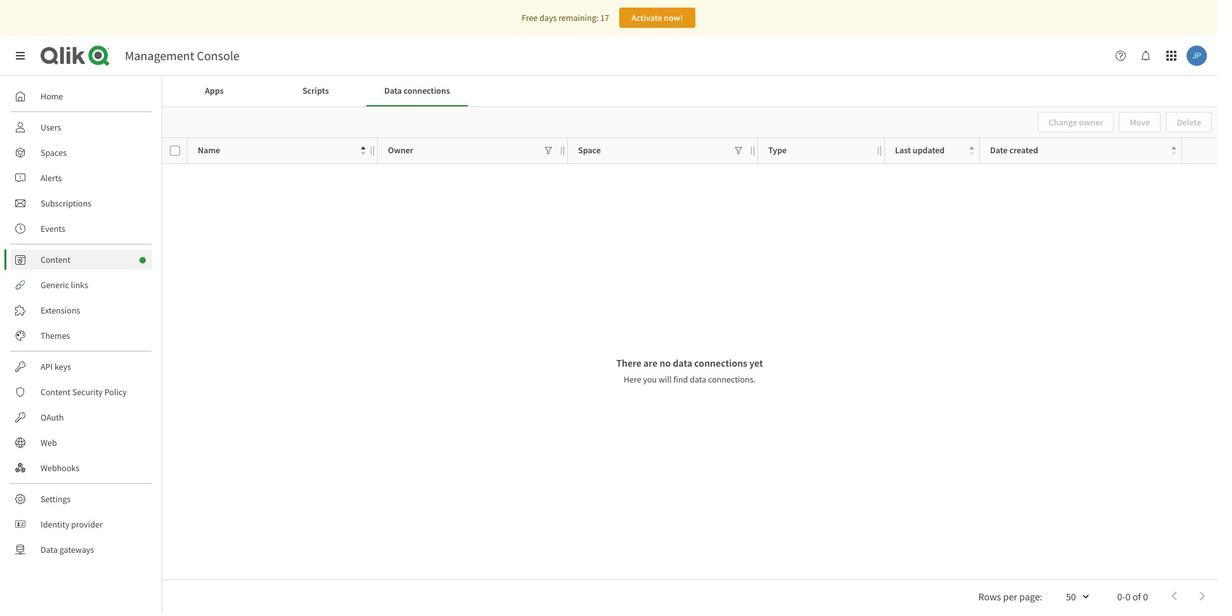 Task type: describe. For each thing, give the bounding box(es) containing it.
of
[[1133, 591, 1142, 604]]

generic
[[41, 280, 69, 291]]

alerts link
[[10, 168, 152, 188]]

you
[[643, 374, 657, 386]]

users
[[41, 122, 61, 133]]

identity provider link
[[10, 515, 152, 535]]

settings link
[[10, 490, 152, 510]]

are
[[644, 357, 658, 370]]

0-
[[1118, 591, 1126, 604]]

extensions
[[41, 305, 80, 316]]

1 0 from the left
[[1126, 591, 1131, 604]]

themes
[[41, 330, 70, 342]]

there
[[617, 357, 642, 370]]

space
[[578, 145, 601, 156]]

scripts button
[[265, 76, 367, 107]]

users link
[[10, 117, 152, 138]]

alerts
[[41, 173, 62, 184]]

events link
[[10, 219, 152, 239]]

keys
[[55, 362, 71, 373]]

will
[[659, 374, 672, 386]]

extensions link
[[10, 301, 152, 321]]

connections inside data connections button
[[404, 85, 450, 97]]

identity
[[41, 519, 69, 531]]

rows per page:
[[979, 591, 1043, 604]]

updated
[[913, 145, 945, 156]]

home
[[41, 91, 63, 102]]

Rows per page: 50 field
[[1048, 587, 1093, 608]]

there are no data connections yet here you will find data connections.
[[617, 357, 763, 386]]

events
[[41, 223, 65, 235]]

data connections
[[384, 85, 450, 97]]

type
[[769, 145, 787, 156]]

name
[[198, 145, 220, 156]]

tab list containing apps
[[164, 76, 1216, 107]]

spaces link
[[10, 143, 152, 163]]

content security policy
[[41, 387, 127, 398]]

generic links
[[41, 280, 88, 291]]

content link
[[10, 250, 152, 270]]

management console
[[125, 48, 240, 63]]

days
[[540, 12, 557, 23]]

here
[[624, 374, 642, 386]]

gateways
[[59, 545, 94, 556]]

generic links link
[[10, 275, 152, 296]]

links
[[71, 280, 88, 291]]

data gateways
[[41, 545, 94, 556]]

date created
[[991, 145, 1039, 156]]

connections.
[[708, 374, 756, 386]]

find
[[674, 374, 688, 386]]

17
[[601, 12, 609, 23]]

webhooks link
[[10, 459, 152, 479]]

free
[[522, 12, 538, 23]]

apps button
[[164, 76, 265, 107]]

subscriptions
[[41, 198, 91, 209]]

yet
[[750, 357, 763, 370]]

activate now!
[[632, 12, 684, 23]]

connections inside the there are no data connections yet here you will find data connections.
[[695, 357, 748, 370]]

web
[[41, 438, 57, 449]]

security
[[72, 387, 103, 398]]



Task type: locate. For each thing, give the bounding box(es) containing it.
apps
[[205, 85, 224, 97]]

2 0 from the left
[[1144, 591, 1149, 604]]

0 vertical spatial connections
[[404, 85, 450, 97]]

free days remaining: 17
[[522, 12, 609, 23]]

webhooks
[[41, 463, 79, 474]]

home link
[[10, 86, 152, 107]]

content for content
[[41, 254, 70, 266]]

1 vertical spatial content
[[41, 387, 70, 398]]

50
[[1067, 591, 1077, 604]]

data connections button
[[367, 76, 468, 107]]

connections
[[404, 85, 450, 97], [695, 357, 748, 370]]

content security policy link
[[10, 382, 152, 403]]

scripts
[[303, 85, 329, 97]]

date
[[991, 145, 1008, 156]]

content up generic
[[41, 254, 70, 266]]

0 left of
[[1126, 591, 1131, 604]]

last updated
[[896, 145, 945, 156]]

rows
[[979, 591, 1002, 604]]

data
[[673, 357, 693, 370], [690, 374, 707, 386]]

themes link
[[10, 326, 152, 346]]

0
[[1126, 591, 1131, 604], [1144, 591, 1149, 604]]

data down identity at left
[[41, 545, 58, 556]]

settings
[[41, 494, 71, 505]]

spaces
[[41, 147, 67, 159]]

0 horizontal spatial data
[[41, 545, 58, 556]]

created
[[1010, 145, 1039, 156]]

last updated button
[[896, 142, 975, 160]]

identity provider
[[41, 519, 103, 531]]

last
[[896, 145, 911, 156]]

no
[[660, 357, 671, 370]]

0 vertical spatial data
[[384, 85, 402, 97]]

oauth link
[[10, 408, 152, 428]]

oauth
[[41, 412, 64, 424]]

data for data connections
[[384, 85, 402, 97]]

provider
[[71, 519, 103, 531]]

1 horizontal spatial data
[[384, 85, 402, 97]]

policy
[[104, 387, 127, 398]]

james peterson image
[[1187, 46, 1208, 66]]

0 vertical spatial data
[[673, 357, 693, 370]]

web link
[[10, 433, 152, 453]]

owner
[[388, 145, 414, 156]]

1 horizontal spatial connections
[[695, 357, 748, 370]]

console
[[197, 48, 240, 63]]

0 vertical spatial content
[[41, 254, 70, 266]]

data up find
[[673, 357, 693, 370]]

name button
[[198, 142, 366, 160]]

data up 'owner'
[[384, 85, 402, 97]]

activate
[[632, 12, 663, 23]]

data
[[384, 85, 402, 97], [41, 545, 58, 556]]

1 content from the top
[[41, 254, 70, 266]]

remaining:
[[559, 12, 599, 23]]

data right find
[[690, 374, 707, 386]]

close sidebar menu image
[[15, 51, 25, 61]]

0 horizontal spatial connections
[[404, 85, 450, 97]]

content for content security policy
[[41, 387, 70, 398]]

data inside data connections button
[[384, 85, 402, 97]]

management console element
[[125, 48, 240, 63]]

0-0 of 0
[[1118, 591, 1149, 604]]

2 content from the top
[[41, 387, 70, 398]]

management
[[125, 48, 194, 63]]

0 horizontal spatial 0
[[1126, 591, 1131, 604]]

content
[[41, 254, 70, 266], [41, 387, 70, 398]]

activate now! link
[[620, 8, 696, 28]]

page:
[[1020, 591, 1043, 604]]

navigation pane element
[[0, 81, 162, 566]]

1 vertical spatial connections
[[695, 357, 748, 370]]

now!
[[664, 12, 684, 23]]

api
[[41, 362, 53, 373]]

content down 'api keys'
[[41, 387, 70, 398]]

1 vertical spatial data
[[41, 545, 58, 556]]

api keys link
[[10, 357, 152, 377]]

0 right of
[[1144, 591, 1149, 604]]

per
[[1004, 591, 1018, 604]]

new connector image
[[140, 258, 146, 264]]

api keys
[[41, 362, 71, 373]]

tab list
[[164, 76, 1216, 107]]

data for data gateways
[[41, 545, 58, 556]]

1 vertical spatial data
[[690, 374, 707, 386]]

data inside data gateways link
[[41, 545, 58, 556]]

subscriptions link
[[10, 193, 152, 214]]

date created button
[[991, 142, 1177, 160]]

1 horizontal spatial 0
[[1144, 591, 1149, 604]]

data gateways link
[[10, 540, 152, 561]]



Task type: vqa. For each thing, say whether or not it's contained in the screenshot.
YET
yes



